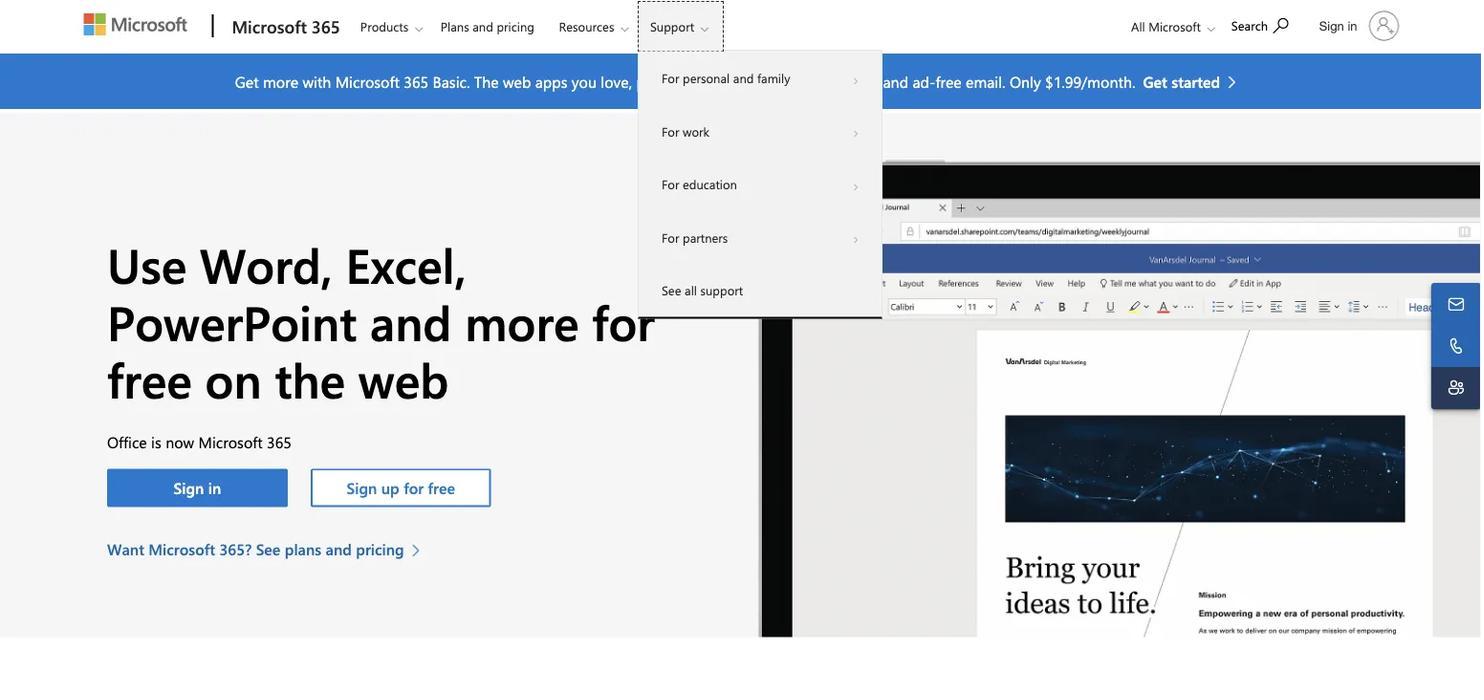 Task type: describe. For each thing, give the bounding box(es) containing it.
microsoft inside dropdown button
[[1149, 18, 1201, 35]]

1 vertical spatial in
[[208, 478, 221, 498]]

sign up for free link
[[311, 469, 491, 507]]

plus
[[636, 71, 664, 91]]

want microsoft 365? see plans and pricing
[[107, 539, 404, 559]]

products button
[[348, 1, 438, 52]]

all
[[1131, 18, 1146, 35]]

family
[[757, 70, 790, 87]]

microsoft right with
[[335, 71, 400, 91]]

for education button
[[639, 158, 882, 211]]

plans
[[441, 18, 469, 35]]

plans and pricing
[[441, 18, 535, 35]]

for personal and family button
[[639, 52, 882, 105]]

for work
[[662, 123, 710, 140]]

microsoft 365 link
[[222, 1, 346, 53]]

0 vertical spatial sign in link
[[1308, 3, 1407, 49]]

$1.99/month.
[[1045, 71, 1136, 91]]

free inside use word, excel, powerpoint and more for free on the web
[[107, 347, 192, 411]]

for for for personal and family
[[662, 70, 679, 87]]

0 vertical spatial 365
[[312, 15, 340, 38]]

for for for work
[[662, 123, 679, 140]]

love,
[[601, 71, 632, 91]]

support
[[701, 282, 743, 299]]

personal
[[683, 70, 730, 87]]

1 horizontal spatial in
[[1348, 18, 1358, 33]]

Search search field
[[1222, 3, 1308, 46]]

0 horizontal spatial sign in
[[174, 478, 221, 498]]

0 horizontal spatial sign
[[174, 478, 204, 498]]

0 horizontal spatial see
[[256, 539, 281, 559]]

for for for partners
[[662, 229, 679, 246]]

basic.
[[433, 71, 470, 91]]

word,
[[200, 232, 333, 296]]

2 get from the left
[[1143, 71, 1168, 91]]

office is now microsoft 365
[[107, 432, 292, 452]]

work
[[683, 123, 710, 140]]

office
[[107, 432, 147, 452]]

all microsoft
[[1131, 18, 1201, 35]]

resources
[[559, 18, 614, 35]]

365 for office is now microsoft 365
[[267, 432, 292, 452]]

you
[[572, 71, 597, 91]]

for education
[[662, 176, 737, 193]]

want
[[107, 539, 144, 559]]

started
[[1172, 71, 1221, 91]]

more inside use word, excel, powerpoint and more for free on the web
[[465, 290, 579, 353]]

search
[[1232, 17, 1268, 34]]

for personal and family
[[662, 70, 790, 87]]

all microsoft button
[[1116, 1, 1221, 52]]

a computer screen showing a resume being created in word on the web. image
[[741, 159, 1482, 637]]

use word, excel, powerpoint and more for free on the web
[[107, 232, 655, 411]]

sign up for free
[[347, 478, 455, 498]]

100
[[669, 71, 693, 91]]

up
[[381, 478, 400, 498]]

gb
[[697, 71, 717, 91]]

all
[[685, 282, 697, 299]]

education
[[683, 176, 737, 193]]



Task type: vqa. For each thing, say whether or not it's contained in the screenshot.
THE ACCESSIBILITY
no



Task type: locate. For each thing, give the bounding box(es) containing it.
see left all
[[662, 282, 681, 299]]

0 horizontal spatial more
[[263, 71, 298, 91]]

for for for education
[[662, 176, 679, 193]]

1 horizontal spatial for
[[592, 290, 655, 353]]

get down "microsoft 365" link
[[235, 71, 259, 91]]

365 down the
[[267, 432, 292, 452]]

0 vertical spatial in
[[1348, 18, 1358, 33]]

1 vertical spatial free
[[107, 347, 192, 411]]

0 vertical spatial more
[[263, 71, 298, 91]]

plans
[[285, 539, 322, 559]]

0 vertical spatial free
[[936, 71, 962, 91]]

1 horizontal spatial sign in
[[1320, 18, 1358, 33]]

get
[[235, 71, 259, 91], [1143, 71, 1168, 91]]

for right 'up' at the left bottom
[[404, 478, 424, 498]]

secure
[[739, 71, 782, 91]]

1 vertical spatial for
[[404, 478, 424, 498]]

use
[[107, 232, 187, 296]]

1 horizontal spatial sign
[[347, 478, 377, 498]]

storage
[[828, 71, 879, 91]]

and inside use word, excel, powerpoint and more for free on the web
[[370, 290, 452, 353]]

0 horizontal spatial free
[[107, 347, 192, 411]]

ad-
[[913, 71, 936, 91]]

1 horizontal spatial web
[[503, 71, 531, 91]]

web inside use word, excel, powerpoint and more for free on the web
[[359, 347, 449, 411]]

1 vertical spatial more
[[465, 290, 579, 353]]

get started link
[[1143, 70, 1246, 93]]

1 horizontal spatial see
[[662, 282, 681, 299]]

1 vertical spatial see
[[256, 539, 281, 559]]

for partners button
[[639, 211, 882, 264]]

0 horizontal spatial web
[[359, 347, 449, 411]]

on
[[205, 347, 262, 411]]

0 vertical spatial pricing
[[497, 18, 535, 35]]

1 horizontal spatial pricing
[[497, 18, 535, 35]]

and inside dropdown button
[[733, 70, 754, 87]]

microsoft image
[[84, 13, 187, 35]]

want microsoft 365? see plans and pricing link
[[107, 538, 430, 561]]

2 for from the top
[[662, 123, 679, 140]]

see all support
[[662, 282, 743, 299]]

get left "started"
[[1143, 71, 1168, 91]]

0 vertical spatial for
[[592, 290, 655, 353]]

free
[[936, 71, 962, 91], [107, 347, 192, 411], [428, 478, 455, 498]]

1 horizontal spatial more
[[465, 290, 579, 353]]

support
[[650, 18, 694, 35]]

2 vertical spatial 365
[[267, 432, 292, 452]]

the
[[275, 347, 345, 411]]

for left all
[[592, 290, 655, 353]]

1 vertical spatial sign in link
[[107, 469, 288, 507]]

search button
[[1223, 3, 1297, 46]]

for left personal
[[662, 70, 679, 87]]

web
[[503, 71, 531, 91], [359, 347, 449, 411]]

for partners
[[662, 229, 728, 246]]

microsoft left the 365?
[[149, 539, 215, 559]]

in right search search field
[[1348, 18, 1358, 33]]

is
[[151, 432, 161, 452]]

365?
[[219, 539, 252, 559]]

365 up with
[[312, 15, 340, 38]]

apps
[[535, 71, 568, 91]]

2 vertical spatial free
[[428, 478, 455, 498]]

0 vertical spatial web
[[503, 71, 531, 91]]

for
[[662, 70, 679, 87], [662, 123, 679, 140], [662, 176, 679, 193], [662, 229, 679, 246]]

for work button
[[639, 105, 882, 158]]

free up is
[[107, 347, 192, 411]]

1 vertical spatial web
[[359, 347, 449, 411]]

sign down now
[[174, 478, 204, 498]]

sign right search search field
[[1320, 18, 1345, 33]]

for left the partners
[[662, 229, 679, 246]]

powerpoint
[[107, 290, 357, 353]]

365
[[312, 15, 340, 38], [404, 71, 429, 91], [267, 432, 292, 452]]

get more with microsoft 365 basic. the web apps you love, plus 100 gb of secure cloud storage and ad-free email. only $1.99/month. get started
[[235, 71, 1221, 91]]

more
[[263, 71, 298, 91], [465, 290, 579, 353]]

2 horizontal spatial free
[[936, 71, 962, 91]]

for
[[592, 290, 655, 353], [404, 478, 424, 498]]

in down office is now microsoft 365
[[208, 478, 221, 498]]

2 horizontal spatial 365
[[404, 71, 429, 91]]

support button
[[638, 1, 724, 52]]

0 horizontal spatial 365
[[267, 432, 292, 452]]

for inside dropdown button
[[662, 176, 679, 193]]

for left work
[[662, 123, 679, 140]]

3 for from the top
[[662, 176, 679, 193]]

plans and pricing link
[[432, 1, 543, 47]]

0 horizontal spatial get
[[235, 71, 259, 91]]

0 horizontal spatial in
[[208, 478, 221, 498]]

2 horizontal spatial sign
[[1320, 18, 1345, 33]]

365 for get more with microsoft 365 basic. the web apps you love, plus 100 gb of secure cloud storage and ad-free email. only $1.99/month. get started
[[404, 71, 429, 91]]

1 get from the left
[[235, 71, 259, 91]]

sign in link
[[1308, 3, 1407, 49], [107, 469, 288, 507]]

365 left basic.
[[404, 71, 429, 91]]

sign in down office is now microsoft 365
[[174, 478, 221, 498]]

0 horizontal spatial for
[[404, 478, 424, 498]]

see all support link
[[639, 264, 882, 317]]

microsoft right all
[[1149, 18, 1201, 35]]

now
[[166, 432, 194, 452]]

see right the 365?
[[256, 539, 281, 559]]

sign in right search search field
[[1320, 18, 1358, 33]]

microsoft right now
[[198, 432, 263, 452]]

free left email.
[[936, 71, 962, 91]]

for inside use word, excel, powerpoint and more for free on the web
[[592, 290, 655, 353]]

1 horizontal spatial 365
[[312, 15, 340, 38]]

0 horizontal spatial sign in link
[[107, 469, 288, 507]]

4 for from the top
[[662, 229, 679, 246]]

1 for from the top
[[662, 70, 679, 87]]

resources button
[[547, 1, 644, 52]]

with
[[303, 71, 331, 91]]

1 horizontal spatial get
[[1143, 71, 1168, 91]]

and
[[473, 18, 493, 35], [733, 70, 754, 87], [883, 71, 909, 91], [370, 290, 452, 353], [326, 539, 352, 559]]

1 horizontal spatial free
[[428, 478, 455, 498]]

in
[[1348, 18, 1358, 33], [208, 478, 221, 498]]

1 vertical spatial 365
[[404, 71, 429, 91]]

products
[[360, 18, 409, 35]]

excel,
[[346, 232, 466, 296]]

microsoft 365
[[232, 15, 340, 38]]

see
[[662, 282, 681, 299], [256, 539, 281, 559]]

free right 'up' at the left bottom
[[428, 478, 455, 498]]

0 vertical spatial sign in
[[1320, 18, 1358, 33]]

sign
[[1320, 18, 1345, 33], [174, 478, 204, 498], [347, 478, 377, 498]]

0 horizontal spatial pricing
[[356, 539, 404, 559]]

1 horizontal spatial sign in link
[[1308, 3, 1407, 49]]

0 vertical spatial see
[[662, 282, 681, 299]]

partners
[[683, 229, 728, 246]]

microsoft
[[232, 15, 307, 38], [1149, 18, 1201, 35], [335, 71, 400, 91], [198, 432, 263, 452], [149, 539, 215, 559]]

pricing
[[497, 18, 535, 35], [356, 539, 404, 559]]

email.
[[966, 71, 1006, 91]]

microsoft up with
[[232, 15, 307, 38]]

pricing right plans
[[497, 18, 535, 35]]

sign in
[[1320, 18, 1358, 33], [174, 478, 221, 498]]

the
[[474, 71, 499, 91]]

only
[[1010, 71, 1041, 91]]

sign left 'up' at the left bottom
[[347, 478, 377, 498]]

of
[[721, 71, 735, 91]]

for inside dropdown button
[[662, 123, 679, 140]]

1 vertical spatial pricing
[[356, 539, 404, 559]]

1 vertical spatial sign in
[[174, 478, 221, 498]]

for left education
[[662, 176, 679, 193]]

cloud
[[787, 71, 824, 91]]

pricing down 'up' at the left bottom
[[356, 539, 404, 559]]



